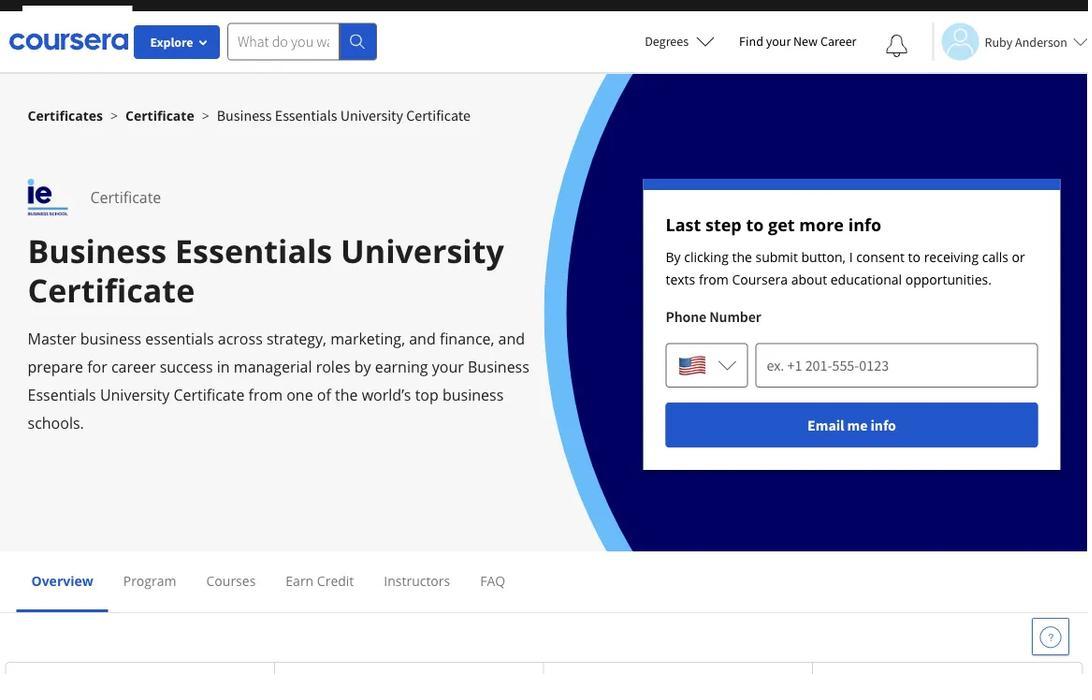 Task type: locate. For each thing, give the bounding box(es) containing it.
earn
[[286, 572, 314, 589]]

for
[[87, 357, 107, 377]]

master
[[28, 329, 76, 349]]

info up i in the top right of the page
[[849, 213, 882, 236]]

1 vertical spatial to
[[909, 248, 921, 265]]

world's
[[362, 385, 411, 405]]

1 vertical spatial the
[[335, 385, 358, 405]]

program link
[[123, 572, 176, 589]]

What do you want to learn? text field
[[227, 23, 340, 60]]

certificate inside certificates > certificate > business essentials university certificate
[[126, 106, 194, 124]]

courses
[[206, 572, 256, 589]]

certificate inside master business essentials across strategy, marketing, and finance, and prepare for career success in managerial roles by earning your business essentials university certificate from one of the world's top business schools.
[[174, 385, 245, 405]]

info inside button
[[871, 416, 897, 434]]

1 > from the left
[[111, 106, 118, 124]]

program
[[123, 572, 176, 589]]

find your new career link
[[730, 30, 866, 53]]

phone
[[666, 307, 707, 326]]

1 horizontal spatial to
[[909, 248, 921, 265]]

and up 'earning'
[[409, 329, 436, 349]]

None search field
[[227, 23, 377, 60]]

university
[[340, 106, 403, 125], [341, 229, 504, 272], [100, 385, 170, 405]]

and
[[409, 329, 436, 349], [499, 329, 525, 349]]

certificates > certificate > business essentials university certificate
[[28, 106, 471, 125]]

certificate link
[[126, 106, 194, 124]]

2 vertical spatial business
[[468, 357, 530, 377]]

certificate
[[406, 106, 471, 125], [126, 106, 194, 124], [90, 187, 161, 207], [28, 268, 195, 312], [174, 385, 245, 405]]

0 vertical spatial from
[[699, 270, 729, 288]]

the
[[733, 248, 753, 265], [335, 385, 358, 405]]

business down ie business school image
[[28, 229, 167, 272]]

0 horizontal spatial the
[[335, 385, 358, 405]]

your
[[766, 33, 791, 50], [432, 357, 464, 377]]

1 and from the left
[[409, 329, 436, 349]]

to
[[747, 213, 764, 236], [909, 248, 921, 265]]

1 horizontal spatial >
[[202, 106, 209, 124]]

0 horizontal spatial >
[[111, 106, 118, 124]]

essentials up schools.
[[28, 385, 96, 405]]

1 vertical spatial info
[[871, 416, 897, 434]]

managerial
[[234, 357, 312, 377]]

business up 'for'
[[80, 329, 142, 349]]

info
[[849, 213, 882, 236], [871, 416, 897, 434]]

2 horizontal spatial business
[[468, 357, 530, 377]]

success
[[160, 357, 213, 377]]

find your new career
[[740, 33, 857, 50]]

business down the what do you want to learn? text box
[[217, 106, 272, 125]]

2 vertical spatial essentials
[[28, 385, 96, 405]]

from down managerial
[[249, 385, 283, 405]]

1 horizontal spatial your
[[766, 33, 791, 50]]

from inside master business essentials across strategy, marketing, and finance, and prepare for career success in managerial roles by earning your business essentials university certificate from one of the world's top business schools.
[[249, 385, 283, 405]]

1 vertical spatial your
[[432, 357, 464, 377]]

your down finance,
[[432, 357, 464, 377]]

to left "get"
[[747, 213, 764, 236]]

1 vertical spatial from
[[249, 385, 283, 405]]

or
[[1013, 248, 1026, 265]]

1 vertical spatial business
[[443, 385, 504, 405]]

number
[[710, 307, 762, 326]]

step
[[706, 213, 742, 236]]

certificates link
[[28, 106, 103, 124]]

essentials down the what do you want to learn? text box
[[275, 106, 337, 125]]

anderson
[[1016, 33, 1068, 50]]

business
[[80, 329, 142, 349], [443, 385, 504, 405]]

2 vertical spatial university
[[100, 385, 170, 405]]

and right finance,
[[499, 329, 525, 349]]

consent
[[857, 248, 905, 265]]

earn credit link
[[286, 572, 354, 589]]

0 horizontal spatial from
[[249, 385, 283, 405]]

instructors link
[[384, 572, 451, 589]]

by
[[355, 357, 371, 377]]

business right top
[[443, 385, 504, 405]]

master business essentials across strategy, marketing, and finance, and prepare for career success in managerial roles by earning your business essentials university certificate from one of the world's top business schools.
[[28, 329, 530, 433]]

> left certificate "link"
[[111, 106, 118, 124]]

roles
[[316, 357, 351, 377]]

essentials
[[275, 106, 337, 125], [175, 229, 333, 272], [28, 385, 96, 405]]

0 horizontal spatial to
[[747, 213, 764, 236]]

faq
[[480, 572, 506, 589]]

0 horizontal spatial your
[[432, 357, 464, 377]]

career
[[821, 33, 857, 50]]

certificates
[[28, 106, 103, 124]]

to inside by clicking the submit button, i consent to receiving calls or texts from coursera about educational opportunities.
[[909, 248, 921, 265]]

overview link
[[31, 572, 93, 589]]

your inside master business essentials across strategy, marketing, and finance, and prepare for career success in managerial roles by earning your business essentials university certificate from one of the world's top business schools.
[[432, 357, 464, 377]]

essentials inside master business essentials across strategy, marketing, and finance, and prepare for career success in managerial roles by earning your business essentials university certificate from one of the world's top business schools.
[[28, 385, 96, 405]]

help center image
[[1040, 625, 1063, 648]]

business
[[217, 106, 272, 125], [28, 229, 167, 272], [468, 357, 530, 377]]

ruby
[[985, 33, 1013, 50]]

1 horizontal spatial and
[[499, 329, 525, 349]]

0 horizontal spatial business
[[80, 329, 142, 349]]

certificate inside the business essentials university certificate
[[28, 268, 195, 312]]

calls
[[983, 248, 1009, 265]]

> right certificate "link"
[[202, 106, 209, 124]]

credit
[[317, 572, 354, 589]]

from
[[699, 270, 729, 288], [249, 385, 283, 405]]

marketing,
[[331, 329, 405, 349]]

🇺🇸 button
[[666, 343, 748, 388]]

0 horizontal spatial and
[[409, 329, 436, 349]]

1 horizontal spatial the
[[733, 248, 753, 265]]

essentials up across
[[175, 229, 333, 272]]

the up coursera
[[733, 248, 753, 265]]

1 horizontal spatial business
[[217, 106, 272, 125]]

degrees
[[645, 33, 689, 50]]

>
[[111, 106, 118, 124], [202, 106, 209, 124]]

0 vertical spatial the
[[733, 248, 753, 265]]

1 vertical spatial university
[[341, 229, 504, 272]]

0 horizontal spatial business
[[28, 229, 167, 272]]

email
[[808, 416, 845, 434]]

about
[[792, 270, 828, 288]]

the right of
[[335, 385, 358, 405]]

coursera image
[[9, 26, 128, 56]]

educational
[[831, 270, 903, 288]]

0 vertical spatial business
[[217, 106, 272, 125]]

phone number
[[666, 307, 762, 326]]

Phone Number telephone field
[[756, 343, 1039, 388]]

receiving
[[925, 248, 979, 265]]

find
[[740, 33, 764, 50]]

earning
[[375, 357, 428, 377]]

earn credit
[[286, 572, 354, 589]]

1 vertical spatial business
[[28, 229, 167, 272]]

from down clicking
[[699, 270, 729, 288]]

1 horizontal spatial from
[[699, 270, 729, 288]]

your right find
[[766, 33, 791, 50]]

the inside by clicking the submit button, i consent to receiving calls or texts from coursera about educational opportunities.
[[733, 248, 753, 265]]

business down finance,
[[468, 357, 530, 377]]

prepare
[[28, 357, 83, 377]]

ruby anderson button
[[933, 23, 1089, 60]]

1 vertical spatial essentials
[[175, 229, 333, 272]]

info right me
[[871, 416, 897, 434]]

explore
[[150, 34, 193, 51]]

to right "consent"
[[909, 248, 921, 265]]

texts
[[666, 270, 696, 288]]

submit
[[756, 248, 798, 265]]



Task type: vqa. For each thing, say whether or not it's contained in the screenshot.
Phone Number
yes



Task type: describe. For each thing, give the bounding box(es) containing it.
banner navigation
[[15, 0, 527, 11]]

from inside by clicking the submit button, i consent to receiving calls or texts from coursera about educational opportunities.
[[699, 270, 729, 288]]

opportunities.
[[906, 270, 992, 288]]

one
[[287, 385, 313, 405]]

last step to get more info
[[666, 213, 882, 236]]

business essentials university certificate
[[28, 229, 504, 312]]

0 vertical spatial your
[[766, 33, 791, 50]]

instructors
[[384, 572, 451, 589]]

email me info
[[808, 416, 897, 434]]

university inside the business essentials university certificate
[[341, 229, 504, 272]]

get
[[769, 213, 795, 236]]

by clicking the submit button, i consent to receiving calls or texts from coursera about educational opportunities.
[[666, 248, 1026, 288]]

faq link
[[480, 572, 506, 589]]

schools.
[[28, 413, 84, 433]]

explore button
[[134, 25, 220, 59]]

the inside master business essentials across strategy, marketing, and finance, and prepare for career success in managerial roles by earning your business essentials university certificate from one of the world's top business schools.
[[335, 385, 358, 405]]

button,
[[802, 248, 846, 265]]

ruby anderson
[[985, 33, 1068, 50]]

me
[[848, 416, 868, 434]]

career
[[111, 357, 156, 377]]

0 vertical spatial university
[[340, 106, 403, 125]]

1 horizontal spatial business
[[443, 385, 504, 405]]

degrees button
[[630, 21, 730, 62]]

finance,
[[440, 329, 495, 349]]

last
[[666, 213, 701, 236]]

0 vertical spatial business
[[80, 329, 142, 349]]

new
[[794, 33, 818, 50]]

clicking
[[685, 248, 729, 265]]

strategy,
[[267, 329, 327, 349]]

courses link
[[206, 572, 256, 589]]

show notifications image
[[886, 35, 909, 57]]

i
[[850, 248, 853, 265]]

0 vertical spatial info
[[849, 213, 882, 236]]

coursera
[[733, 270, 788, 288]]

university inside master business essentials across strategy, marketing, and finance, and prepare for career success in managerial roles by earning your business essentials university certificate from one of the world's top business schools.
[[100, 385, 170, 405]]

more
[[800, 213, 844, 236]]

🇺🇸
[[677, 348, 707, 385]]

2 and from the left
[[499, 329, 525, 349]]

2 > from the left
[[202, 106, 209, 124]]

essentials inside the business essentials university certificate
[[175, 229, 333, 272]]

across
[[218, 329, 263, 349]]

business inside master business essentials across strategy, marketing, and finance, and prepare for career success in managerial roles by earning your business essentials university certificate from one of the world's top business schools.
[[468, 357, 530, 377]]

top
[[415, 385, 439, 405]]

email me info button
[[666, 403, 1039, 448]]

certificate menu element
[[16, 551, 1072, 612]]

essentials
[[145, 329, 214, 349]]

by
[[666, 248, 681, 265]]

0 vertical spatial to
[[747, 213, 764, 236]]

in
[[217, 357, 230, 377]]

business inside the business essentials university certificate
[[28, 229, 167, 272]]

of
[[317, 385, 331, 405]]

overview
[[31, 572, 93, 589]]

ie business school image
[[28, 179, 68, 216]]

0 vertical spatial essentials
[[275, 106, 337, 125]]



